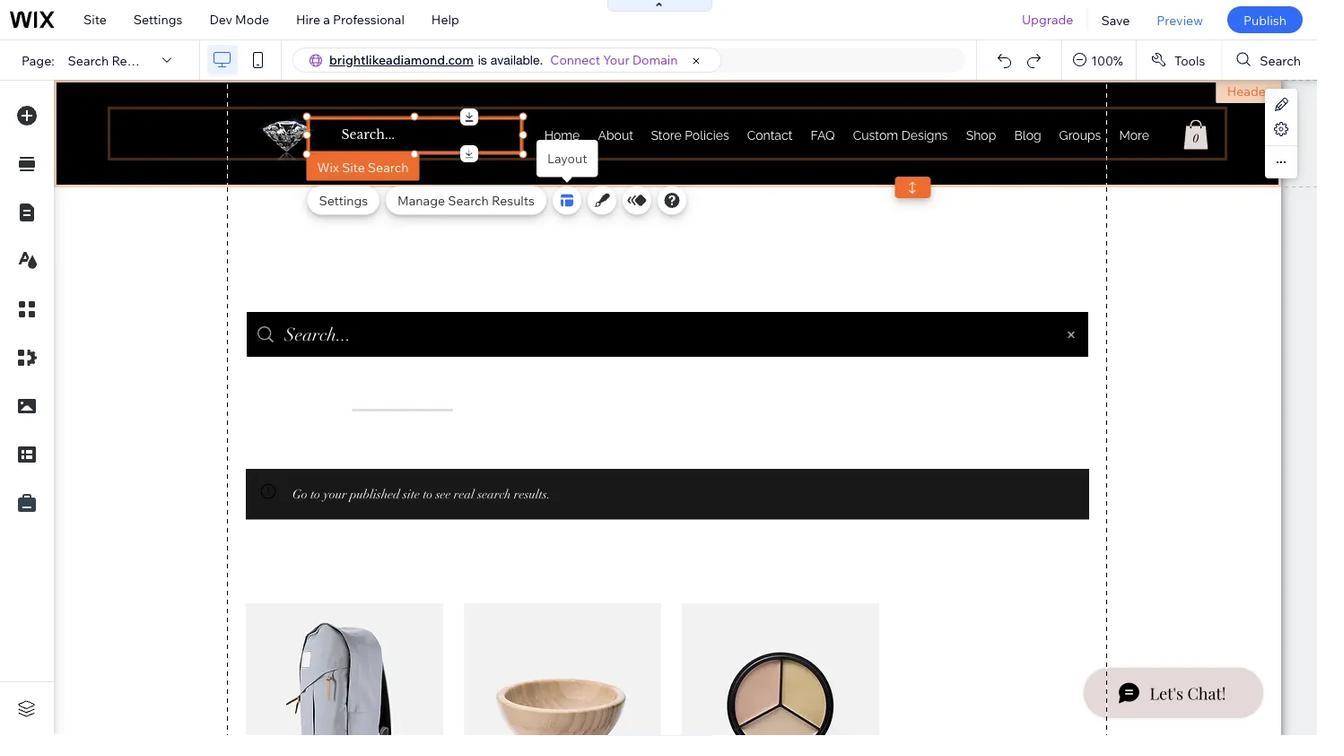 Task type: vqa. For each thing, say whether or not it's contained in the screenshot.
CODE
no



Task type: locate. For each thing, give the bounding box(es) containing it.
settings up search results
[[134, 12, 183, 27]]

hire
[[296, 12, 320, 27]]

brightlikeadiamond.com
[[329, 52, 474, 68]]

100% button
[[1062, 40, 1136, 80]]

search inside button
[[1260, 52, 1301, 68]]

0 vertical spatial settings
[[134, 12, 183, 27]]

1 horizontal spatial settings
[[319, 192, 368, 208]]

0 vertical spatial site
[[83, 12, 107, 27]]

1 vertical spatial site
[[342, 159, 365, 175]]

manage search results
[[398, 192, 535, 208]]

1 vertical spatial results
[[492, 192, 535, 208]]

search
[[68, 52, 109, 68], [1260, 52, 1301, 68], [368, 159, 409, 175], [448, 192, 489, 208]]

settings down wix
[[319, 192, 368, 208]]

0 horizontal spatial settings
[[134, 12, 183, 27]]

save button
[[1088, 0, 1143, 39]]

header
[[1227, 83, 1270, 99], [1227, 83, 1270, 99]]

1 vertical spatial settings
[[319, 192, 368, 208]]

site up search results
[[83, 12, 107, 27]]

layout
[[547, 151, 587, 166]]

site
[[83, 12, 107, 27], [342, 159, 365, 175]]

professional
[[333, 12, 405, 27]]

0 horizontal spatial results
[[112, 52, 155, 68]]

manage
[[398, 192, 445, 208]]

domain
[[632, 52, 678, 68]]

search button
[[1222, 40, 1317, 80]]

settings
[[134, 12, 183, 27], [319, 192, 368, 208]]

tools
[[1174, 52, 1205, 68]]

dev
[[209, 12, 232, 27]]

site right wix
[[342, 159, 365, 175]]

results
[[112, 52, 155, 68], [492, 192, 535, 208]]

hire a professional
[[296, 12, 405, 27]]

upgrade
[[1022, 12, 1073, 27]]

0 vertical spatial results
[[112, 52, 155, 68]]

preview
[[1157, 12, 1203, 28]]

1 horizontal spatial results
[[492, 192, 535, 208]]



Task type: describe. For each thing, give the bounding box(es) containing it.
is
[[478, 52, 487, 67]]

is available. connect your domain
[[478, 52, 678, 68]]

your
[[603, 52, 630, 68]]

0 horizontal spatial site
[[83, 12, 107, 27]]

1 horizontal spatial site
[[342, 159, 365, 175]]

a
[[323, 12, 330, 27]]

help
[[431, 12, 459, 27]]

publish
[[1243, 12, 1287, 28]]

search results
[[68, 52, 155, 68]]

dev mode
[[209, 12, 269, 27]]

connect
[[550, 52, 600, 68]]

preview button
[[1143, 0, 1217, 39]]

wix
[[317, 159, 339, 175]]

100%
[[1091, 52, 1123, 68]]

available.
[[491, 52, 543, 67]]

publish button
[[1227, 6, 1303, 33]]

mode
[[235, 12, 269, 27]]

tools button
[[1137, 40, 1221, 80]]

wix site search
[[317, 159, 409, 175]]

save
[[1101, 12, 1130, 28]]



